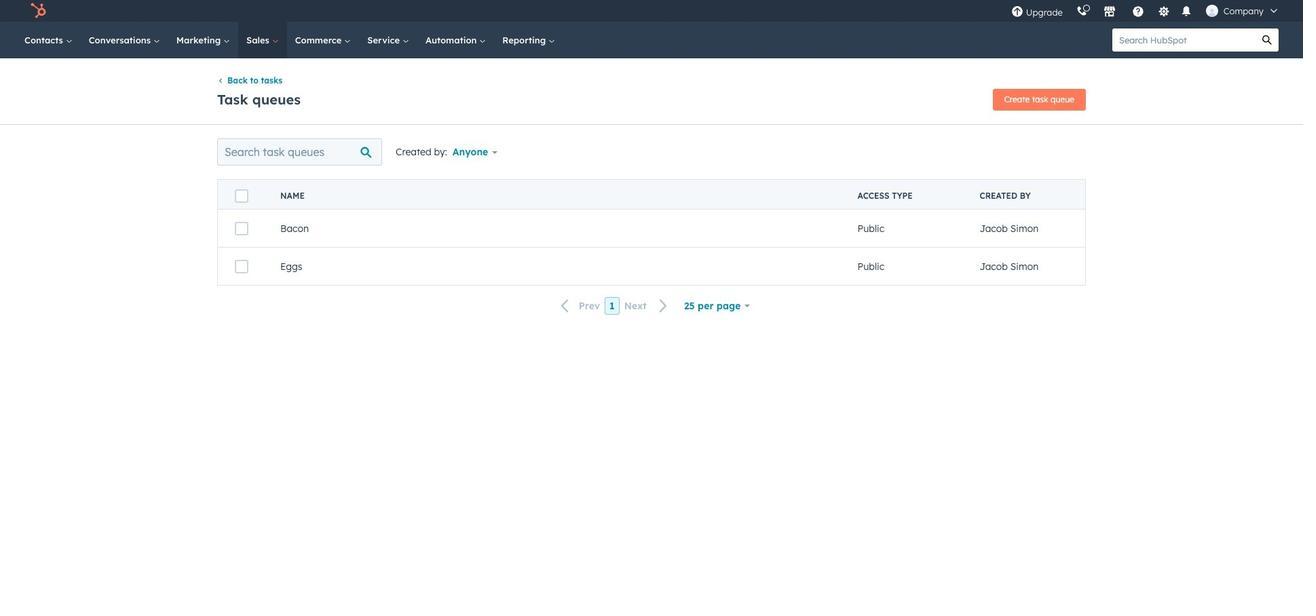 Task type: locate. For each thing, give the bounding box(es) containing it.
Search task queues search field
[[217, 139, 382, 166]]

marketplaces image
[[1104, 6, 1116, 18]]

Search HubSpot search field
[[1112, 29, 1256, 52]]

banner
[[217, 85, 1086, 111]]

menu
[[1004, 0, 1287, 22]]



Task type: describe. For each thing, give the bounding box(es) containing it.
jacob simon image
[[1206, 5, 1218, 17]]

pagination navigation
[[553, 297, 676, 315]]



Task type: vqa. For each thing, say whether or not it's contained in the screenshot.
Pagination navigation
yes



